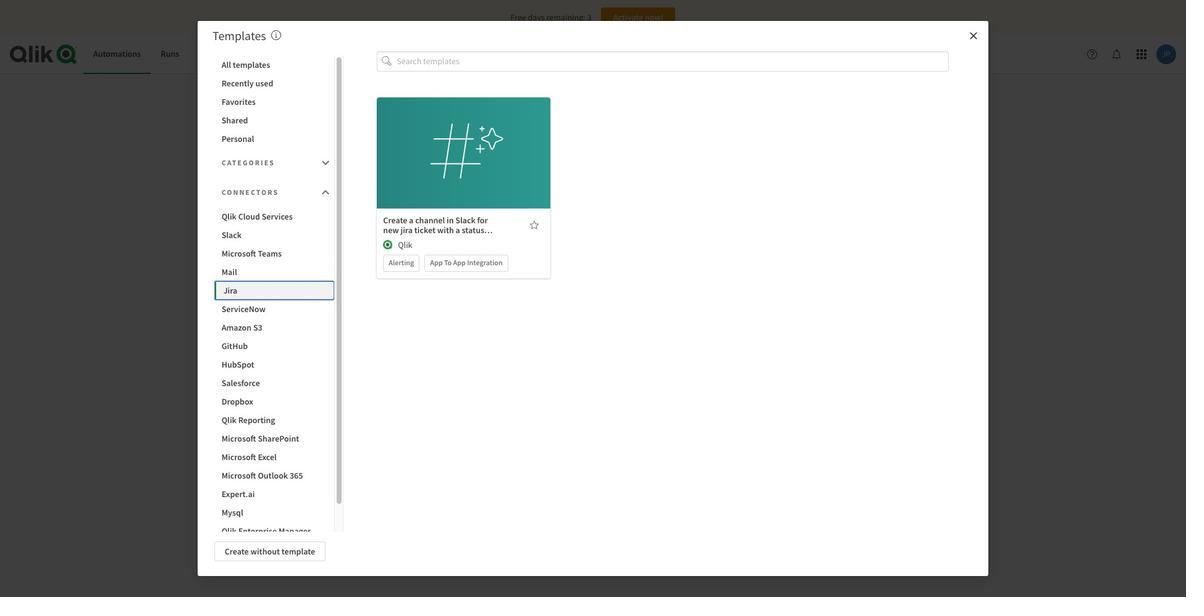 Task type: vqa. For each thing, say whether or not it's contained in the screenshot.
"Expert.ai"
yes



Task type: describe. For each thing, give the bounding box(es) containing it.
microsoft for microsoft excel
[[222, 452, 256, 463]]

qlik enterprise manager button
[[214, 523, 334, 541]]

personal
[[222, 133, 254, 145]]

ticket
[[414, 225, 435, 236]]

recently used
[[222, 78, 273, 89]]

microsoft for microsoft teams
[[222, 248, 256, 259]]

to
[[444, 258, 452, 267]]

jira button
[[214, 282, 334, 300]]

reporting
[[238, 415, 275, 426]]

connectors
[[222, 188, 279, 197]]

channel
[[415, 215, 445, 226]]

status
[[462, 225, 484, 236]]

free
[[511, 12, 526, 23]]

1 horizontal spatial a
[[456, 225, 460, 236]]

change
[[383, 235, 410, 246]]

days
[[528, 12, 545, 23]]

github button
[[214, 337, 334, 356]]

free days remaining: 3
[[511, 12, 591, 23]]

github
[[222, 341, 248, 352]]

recently
[[222, 78, 254, 89]]

qlik for qlik enterprise manager
[[222, 526, 237, 537]]

alerting
[[389, 258, 414, 267]]

tab list containing automations
[[83, 35, 302, 74]]

manager
[[279, 526, 311, 537]]

Search templates text field
[[397, 51, 949, 71]]

automations
[[93, 48, 141, 59]]

outlook
[[258, 471, 288, 482]]

metrics button
[[189, 35, 236, 74]]

favorites button
[[214, 93, 334, 111]]

use template
[[439, 134, 488, 145]]

create without template button
[[214, 542, 326, 562]]

microsoft teams
[[222, 248, 282, 259]]

add to favorites image
[[530, 220, 539, 230]]

microsoft excel button
[[214, 448, 334, 467]]

for
[[477, 215, 488, 226]]

microsoft teams button
[[214, 245, 334, 263]]

qlik image
[[383, 240, 393, 250]]

create a channel in slack for new jira ticket with a status change
[[383, 215, 488, 246]]

microsoft for microsoft sharepoint
[[222, 434, 256, 445]]

use template button
[[425, 129, 502, 149]]

templates
[[233, 59, 270, 70]]

all templates
[[222, 59, 270, 70]]

0 horizontal spatial a
[[409, 215, 413, 226]]

used
[[255, 78, 273, 89]]

shared
[[222, 115, 248, 126]]

now!
[[645, 12, 664, 23]]

all
[[222, 59, 231, 70]]

mysql button
[[214, 504, 334, 523]]

slack inside create a channel in slack for new jira ticket with a status change
[[455, 215, 476, 226]]

expert.ai
[[222, 489, 255, 500]]

qlik for qlik
[[398, 239, 412, 251]]

qlik enterprise manager
[[222, 526, 311, 537]]

2 app from the left
[[453, 258, 466, 267]]

details button
[[425, 157, 502, 176]]

jira
[[223, 285, 237, 297]]

365
[[290, 471, 303, 482]]

expert.ai button
[[214, 486, 334, 504]]

templates are pre-built automations that help you automate common business workflows. get started by selecting one of the pre-built templates or choose the blank canvas to build an automation from scratch. tooltip
[[271, 28, 281, 43]]

without
[[250, 547, 280, 558]]

qlik cloud services
[[222, 211, 293, 222]]

hubspot button
[[214, 356, 334, 374]]

sharepoint
[[258, 434, 299, 445]]

dropbox
[[222, 397, 253, 408]]

categories button
[[214, 151, 334, 175]]

remaining:
[[546, 12, 585, 23]]

in
[[447, 215, 454, 226]]

qlik for qlik reporting
[[222, 415, 237, 426]]

microsoft sharepoint button
[[214, 430, 334, 448]]

app to app integration
[[430, 258, 503, 267]]



Task type: locate. For each thing, give the bounding box(es) containing it.
create for create without template
[[225, 547, 249, 558]]

qlik down dropbox
[[222, 415, 237, 426]]

1 horizontal spatial template
[[455, 134, 488, 145]]

qlik reporting
[[222, 415, 275, 426]]

runs
[[161, 48, 179, 59]]

all templates button
[[214, 56, 334, 74]]

microsoft left excel
[[222, 452, 256, 463]]

create without template
[[225, 547, 315, 558]]

servicenow button
[[214, 300, 334, 319]]

slack inside button
[[222, 230, 242, 241]]

templates
[[213, 28, 266, 43]]

microsoft inside microsoft outlook 365 "button"
[[222, 471, 256, 482]]

recently used button
[[214, 74, 334, 93]]

2 microsoft from the top
[[222, 434, 256, 445]]

0 vertical spatial slack
[[455, 215, 476, 226]]

runs button
[[151, 35, 189, 74]]

shared button
[[214, 111, 334, 130]]

microsoft for microsoft outlook 365
[[222, 471, 256, 482]]

connectors button
[[214, 180, 334, 205]]

amazon
[[222, 322, 251, 334]]

excel
[[258, 452, 277, 463]]

template right the use
[[455, 134, 488, 145]]

microsoft inside the microsoft excel button
[[222, 452, 256, 463]]

1 app from the left
[[430, 258, 443, 267]]

microsoft inside microsoft teams button
[[222, 248, 256, 259]]

microsoft up mail
[[222, 248, 256, 259]]

activate now! link
[[601, 7, 675, 27]]

microsoft up "expert.ai"
[[222, 471, 256, 482]]

template down the manager
[[282, 547, 315, 558]]

microsoft excel
[[222, 452, 277, 463]]

jira
[[401, 225, 413, 236]]

create left without
[[225, 547, 249, 558]]

metrics
[[199, 48, 226, 59]]

1 vertical spatial slack
[[222, 230, 242, 241]]

create inside create a channel in slack for new jira ticket with a status change
[[383, 215, 407, 226]]

3
[[587, 12, 591, 23]]

4 microsoft from the top
[[222, 471, 256, 482]]

mysql
[[222, 508, 243, 519]]

amazon s3 button
[[214, 319, 334, 337]]

qlik down mysql at left bottom
[[222, 526, 237, 537]]

categories
[[222, 158, 275, 167]]

qlik down jira
[[398, 239, 412, 251]]

templates are pre-built automations that help you automate common business workflows. get started by selecting one of the pre-built templates or choose the blank canvas to build an automation from scratch. image
[[271, 30, 281, 40]]

a right the with
[[456, 225, 460, 236]]

slack down cloud
[[222, 230, 242, 241]]

1 horizontal spatial app
[[453, 258, 466, 267]]

favorites
[[222, 96, 256, 107]]

0 vertical spatial create
[[383, 215, 407, 226]]

1 vertical spatial template
[[282, 547, 315, 558]]

qlik
[[222, 211, 237, 222], [398, 239, 412, 251], [222, 415, 237, 426], [222, 526, 237, 537]]

0 horizontal spatial slack
[[222, 230, 242, 241]]

1 horizontal spatial slack
[[455, 215, 476, 226]]

qlik for qlik cloud services
[[222, 211, 237, 222]]

3 microsoft from the top
[[222, 452, 256, 463]]

a
[[409, 215, 413, 226], [456, 225, 460, 236]]

s3
[[253, 322, 262, 334]]

mail
[[222, 267, 237, 278]]

create inside button
[[225, 547, 249, 558]]

microsoft inside the "microsoft sharepoint" button
[[222, 434, 256, 445]]

hubspot
[[222, 360, 254, 371]]

1 microsoft from the top
[[222, 248, 256, 259]]

enterprise
[[238, 526, 277, 537]]

qlik left cloud
[[222, 211, 237, 222]]

create for create a channel in slack for new jira ticket with a status change
[[383, 215, 407, 226]]

tab list
[[83, 35, 302, 74]]

services
[[262, 211, 293, 222]]

microsoft outlook 365
[[222, 471, 303, 482]]

slack right in
[[455, 215, 476, 226]]

use
[[439, 134, 453, 145]]

slack
[[455, 215, 476, 226], [222, 230, 242, 241]]

personal button
[[214, 130, 334, 148]]

servicenow
[[222, 304, 266, 315]]

a left ticket
[[409, 215, 413, 226]]

salesforce button
[[214, 374, 334, 393]]

cloud
[[238, 211, 260, 222]]

new
[[383, 225, 399, 236]]

create up change
[[383, 215, 407, 226]]

integration
[[467, 258, 503, 267]]

0 horizontal spatial create
[[225, 547, 249, 558]]

microsoft
[[222, 248, 256, 259], [222, 434, 256, 445], [222, 452, 256, 463], [222, 471, 256, 482]]

1 horizontal spatial create
[[383, 215, 407, 226]]

0 horizontal spatial app
[[430, 258, 443, 267]]

connections button
[[236, 35, 302, 74]]

qlik reporting button
[[214, 411, 334, 430]]

microsoft sharepoint
[[222, 434, 299, 445]]

app left to
[[430, 258, 443, 267]]

microsoft outlook 365 button
[[214, 467, 334, 486]]

app
[[430, 258, 443, 267], [453, 258, 466, 267]]

details
[[451, 161, 477, 172]]

app right to
[[453, 258, 466, 267]]

create
[[383, 215, 407, 226], [225, 547, 249, 558]]

0 horizontal spatial template
[[282, 547, 315, 558]]

qlik cloud services button
[[214, 208, 334, 226]]

automations button
[[83, 35, 151, 74]]

mail button
[[214, 263, 334, 282]]

teams
[[258, 248, 282, 259]]

1 vertical spatial create
[[225, 547, 249, 558]]

microsoft down the "qlik reporting"
[[222, 434, 256, 445]]

activate now!
[[613, 12, 664, 23]]

template
[[455, 134, 488, 145], [282, 547, 315, 558]]

dropbox button
[[214, 393, 334, 411]]

0 vertical spatial template
[[455, 134, 488, 145]]

amazon s3
[[222, 322, 262, 334]]

with
[[437, 225, 454, 236]]

close image
[[969, 31, 979, 41]]

salesforce
[[222, 378, 260, 389]]

qlik inside "button"
[[222, 526, 237, 537]]

activate
[[613, 12, 643, 23]]

connections
[[246, 48, 292, 59]]



